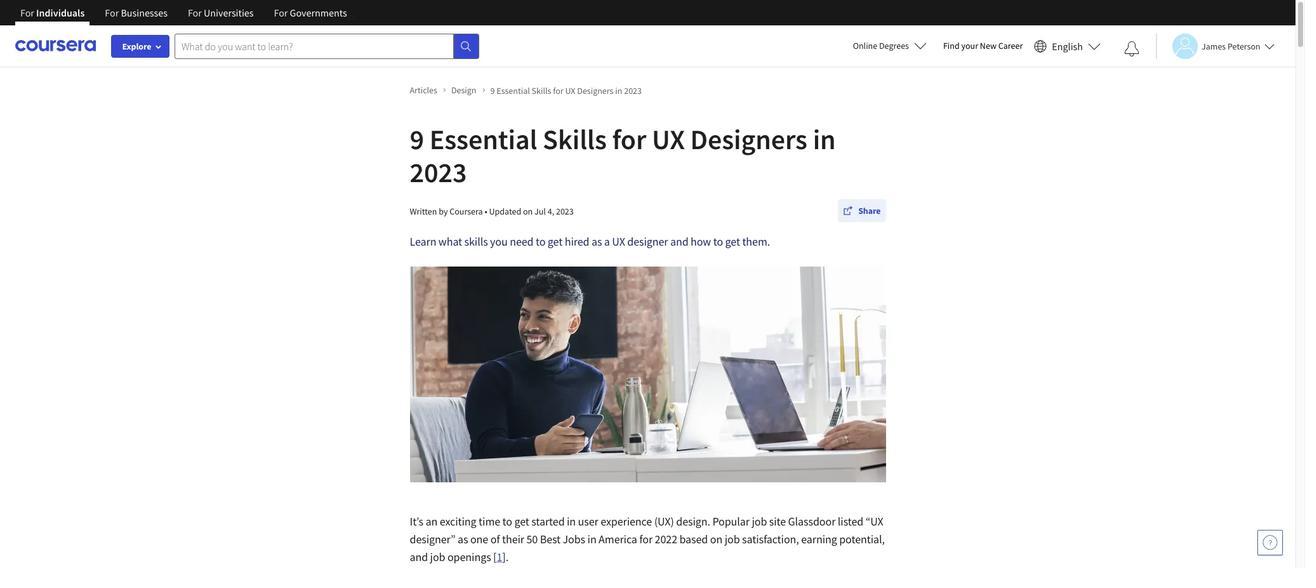 Task type: describe. For each thing, give the bounding box(es) containing it.
their
[[502, 532, 524, 547]]

9 inside breadcrumbs navigation
[[490, 85, 495, 96]]

skills
[[464, 234, 488, 249]]

2023 inside breadcrumbs navigation
[[624, 85, 642, 96]]

skills inside breadcrumbs navigation
[[532, 85, 551, 96]]

design.
[[676, 514, 710, 529]]

you
[[490, 234, 508, 249]]

1 horizontal spatial 2023
[[556, 205, 574, 217]]

breadcrumbs navigation
[[407, 81, 888, 100]]

show notifications image
[[1124, 41, 1139, 56]]

1
[[497, 550, 502, 564]]

1 horizontal spatial job
[[725, 532, 740, 547]]

in inside 9 essential skills for ux designers in 2023
[[813, 122, 836, 157]]

essential inside 9 essential skills for ux designers in 2023
[[430, 122, 537, 157]]

50
[[527, 532, 538, 547]]

find your new career
[[943, 40, 1023, 51]]

site
[[769, 514, 786, 529]]

online
[[853, 40, 877, 51]]

english
[[1052, 40, 1083, 52]]

•
[[485, 205, 487, 217]]

What do you want to learn? text field
[[175, 33, 454, 59]]

design
[[451, 84, 476, 96]]

explore button
[[111, 35, 169, 58]]

businesses
[[121, 6, 168, 19]]

written by coursera • updated on jul 4, 2023
[[410, 205, 574, 217]]

james peterson button
[[1156, 33, 1274, 59]]

earning
[[801, 532, 837, 547]]

and inside it's an exciting time to get started in user experience (ux) design. popular job site glassdoor listed "ux designer" as one of their 50 best jobs in america for 2022 based on job satisfaction, earning potential, and job openings [
[[410, 550, 428, 564]]

2 horizontal spatial ux
[[652, 122, 685, 157]]

1 horizontal spatial as
[[592, 234, 602, 249]]

what
[[439, 234, 462, 249]]

of
[[490, 532, 500, 547]]

articles
[[410, 84, 437, 96]]

(ux)
[[654, 514, 674, 529]]

"ux
[[866, 514, 883, 529]]

for for governments
[[274, 6, 288, 19]]

2 horizontal spatial to
[[713, 234, 723, 249]]

on inside it's an exciting time to get started in user experience (ux) design. popular job site glassdoor listed "ux designer" as one of their 50 best jobs in america for 2022 based on job satisfaction, earning potential, and job openings [
[[710, 532, 722, 547]]

to inside it's an exciting time to get started in user experience (ux) design. popular job site glassdoor listed "ux designer" as one of their 50 best jobs in america for 2022 based on job satisfaction, earning potential, and job openings [
[[502, 514, 512, 529]]

new
[[980, 40, 997, 51]]

them.
[[742, 234, 770, 249]]

for for universities
[[188, 6, 202, 19]]

0 vertical spatial job
[[752, 514, 767, 529]]

coursera image
[[15, 36, 96, 56]]

4,
[[548, 205, 554, 217]]

designer
[[627, 234, 668, 249]]

[
[[493, 550, 497, 564]]

banner navigation
[[10, 0, 357, 35]]

essential inside breadcrumbs navigation
[[497, 85, 530, 96]]

9 inside 9 essential skills for ux designers in 2023
[[410, 122, 424, 157]]

online degrees button
[[843, 32, 937, 60]]

satisfaction,
[[742, 532, 799, 547]]

degrees
[[879, 40, 909, 51]]

individuals
[[36, 6, 85, 19]]

help center image
[[1263, 535, 1278, 550]]

hired
[[565, 234, 589, 249]]

governments
[[290, 6, 347, 19]]

for governments
[[274, 6, 347, 19]]

jobs
[[563, 532, 585, 547]]

learn
[[410, 234, 436, 249]]

[featured image] a smiling ux designer works on his phone and laptop in a brightly lit startup office image
[[410, 267, 886, 482]]

2 horizontal spatial get
[[725, 234, 740, 249]]

popular
[[712, 514, 750, 529]]

as inside it's an exciting time to get started in user experience (ux) design. popular job site glassdoor listed "ux designer" as one of their 50 best jobs in america for 2022 based on job satisfaction, earning potential, and job openings [
[[458, 532, 468, 547]]

jul
[[534, 205, 546, 217]]

universities
[[204, 6, 254, 19]]

designer"
[[410, 532, 455, 547]]

america
[[599, 532, 637, 547]]

for universities
[[188, 6, 254, 19]]

1 horizontal spatial to
[[536, 234, 545, 249]]

started
[[531, 514, 565, 529]]



Task type: vqa. For each thing, say whether or not it's contained in the screenshot.
the Google Image
no



Task type: locate. For each thing, give the bounding box(es) containing it.
listed
[[838, 514, 863, 529]]

a
[[604, 234, 610, 249]]

exciting
[[440, 514, 476, 529]]

9
[[490, 85, 495, 96], [410, 122, 424, 157]]

0 vertical spatial essential
[[497, 85, 530, 96]]

for left businesses
[[105, 6, 119, 19]]

1 vertical spatial on
[[710, 532, 722, 547]]

0 vertical spatial on
[[523, 205, 533, 217]]

9 essential skills for ux designers in 2023
[[490, 85, 642, 96], [410, 122, 836, 190]]

get
[[548, 234, 563, 249], [725, 234, 740, 249], [514, 514, 529, 529]]

1 vertical spatial job
[[725, 532, 740, 547]]

1 vertical spatial designers
[[690, 122, 807, 157]]

get up their
[[514, 514, 529, 529]]

how
[[691, 234, 711, 249]]

and
[[670, 234, 688, 249], [410, 550, 428, 564]]

as left a
[[592, 234, 602, 249]]

and down the designer"
[[410, 550, 428, 564]]

None search field
[[175, 33, 479, 59]]

2 vertical spatial job
[[430, 550, 445, 564]]

job
[[752, 514, 767, 529], [725, 532, 740, 547], [430, 550, 445, 564]]

0 vertical spatial for
[[553, 85, 563, 96]]

0 horizontal spatial to
[[502, 514, 512, 529]]

designers inside breadcrumbs navigation
[[577, 85, 613, 96]]

0 vertical spatial 2023
[[624, 85, 642, 96]]

as
[[592, 234, 602, 249], [458, 532, 468, 547]]

1 horizontal spatial on
[[710, 532, 722, 547]]

skills
[[532, 85, 551, 96], [543, 122, 607, 157]]

1 vertical spatial for
[[612, 122, 646, 157]]

for left governments
[[274, 6, 288, 19]]

0 horizontal spatial and
[[410, 550, 428, 564]]

3 for from the left
[[188, 6, 202, 19]]

updated
[[489, 205, 521, 217]]

in
[[615, 85, 622, 96], [813, 122, 836, 157], [567, 514, 576, 529], [587, 532, 596, 547]]

on left jul at the left top of the page
[[523, 205, 533, 217]]

james peterson
[[1202, 40, 1260, 52]]

9 essential skills for ux designers in 2023 inside breadcrumbs navigation
[[490, 85, 642, 96]]

designers
[[577, 85, 613, 96], [690, 122, 807, 157]]

get left the them.
[[725, 234, 740, 249]]

job down 'popular'
[[725, 532, 740, 547]]

2023
[[624, 85, 642, 96], [410, 155, 467, 190], [556, 205, 574, 217]]

based
[[679, 532, 708, 547]]

to right "how"
[[713, 234, 723, 249]]

1 vertical spatial 9 essential skills for ux designers in 2023
[[410, 122, 836, 190]]

0 horizontal spatial 9
[[410, 122, 424, 157]]

for left universities
[[188, 6, 202, 19]]

2 vertical spatial for
[[639, 532, 653, 547]]

as left one
[[458, 532, 468, 547]]

1 vertical spatial 9
[[410, 122, 424, 157]]

0 horizontal spatial on
[[523, 205, 533, 217]]

1 horizontal spatial designers
[[690, 122, 807, 157]]

0 vertical spatial 9
[[490, 85, 495, 96]]

on right based
[[710, 532, 722, 547]]

1 vertical spatial skills
[[543, 122, 607, 157]]

english button
[[1029, 25, 1106, 67]]

1 link
[[497, 550, 502, 564]]

2 horizontal spatial 2023
[[624, 85, 642, 96]]

need
[[510, 234, 533, 249]]

on
[[523, 205, 533, 217], [710, 532, 722, 547]]

get left hired
[[548, 234, 563, 249]]

peterson
[[1228, 40, 1260, 52]]

2 vertical spatial ux
[[612, 234, 625, 249]]

2 horizontal spatial job
[[752, 514, 767, 529]]

for left individuals
[[20, 6, 34, 19]]

user
[[578, 514, 598, 529]]

].
[[502, 550, 508, 564]]

2 vertical spatial 2023
[[556, 205, 574, 217]]

9 down articles
[[410, 122, 424, 157]]

for
[[20, 6, 34, 19], [105, 6, 119, 19], [188, 6, 202, 19], [274, 6, 288, 19]]

1 ].
[[497, 550, 511, 564]]

4 for from the left
[[274, 6, 288, 19]]

find
[[943, 40, 960, 51]]

0 vertical spatial skills
[[532, 85, 551, 96]]

to right need
[[536, 234, 545, 249]]

online degrees
[[853, 40, 909, 51]]

1 vertical spatial and
[[410, 550, 428, 564]]

for for individuals
[[20, 6, 34, 19]]

for for businesses
[[105, 6, 119, 19]]

ux
[[565, 85, 575, 96], [652, 122, 685, 157], [612, 234, 625, 249]]

0 vertical spatial as
[[592, 234, 602, 249]]

explore
[[122, 41, 151, 52]]

1 vertical spatial 2023
[[410, 155, 467, 190]]

find your new career link
[[937, 38, 1029, 54]]

james
[[1202, 40, 1226, 52]]

to right time
[[502, 514, 512, 529]]

0 horizontal spatial job
[[430, 550, 445, 564]]

2023 inside 9 essential skills for ux designers in 2023
[[410, 155, 467, 190]]

by
[[439, 205, 448, 217]]

1 for from the left
[[20, 6, 34, 19]]

glassdoor
[[788, 514, 836, 529]]

0 vertical spatial and
[[670, 234, 688, 249]]

0 horizontal spatial as
[[458, 532, 468, 547]]

potential,
[[839, 532, 885, 547]]

ux inside breadcrumbs navigation
[[565, 85, 575, 96]]

for inside breadcrumbs navigation
[[553, 85, 563, 96]]

essential right design "link"
[[497, 85, 530, 96]]

career
[[998, 40, 1023, 51]]

essential down design "link"
[[430, 122, 537, 157]]

1 horizontal spatial get
[[548, 234, 563, 249]]

get inside it's an exciting time to get started in user experience (ux) design. popular job site glassdoor listed "ux designer" as one of their 50 best jobs in america for 2022 based on job satisfaction, earning potential, and job openings [
[[514, 514, 529, 529]]

1 horizontal spatial and
[[670, 234, 688, 249]]

for inside it's an exciting time to get started in user experience (ux) design. popular job site glassdoor listed "ux designer" as one of their 50 best jobs in america for 2022 based on job satisfaction, earning potential, and job openings [
[[639, 532, 653, 547]]

learn what skills you need to get hired as a ux designer and how to get them.
[[410, 234, 770, 249]]

1 vertical spatial ux
[[652, 122, 685, 157]]

job left site
[[752, 514, 767, 529]]

0 horizontal spatial get
[[514, 514, 529, 529]]

it's an exciting time to get started in user experience (ux) design. popular job site glassdoor listed "ux designer" as one of their 50 best jobs in america for 2022 based on job satisfaction, earning potential, and job openings [
[[410, 514, 885, 564]]

your
[[961, 40, 978, 51]]

design link
[[451, 84, 485, 97]]

1 horizontal spatial ux
[[612, 234, 625, 249]]

experience
[[601, 514, 652, 529]]

0 vertical spatial 9 essential skills for ux designers in 2023
[[490, 85, 642, 96]]

2022
[[655, 532, 677, 547]]

1 vertical spatial essential
[[430, 122, 537, 157]]

to
[[536, 234, 545, 249], [713, 234, 723, 249], [502, 514, 512, 529]]

one
[[470, 532, 488, 547]]

0 horizontal spatial ux
[[565, 85, 575, 96]]

best
[[540, 532, 561, 547]]

0 horizontal spatial designers
[[577, 85, 613, 96]]

for individuals
[[20, 6, 85, 19]]

share
[[858, 205, 881, 216]]

0 horizontal spatial 2023
[[410, 155, 467, 190]]

written
[[410, 205, 437, 217]]

coursera
[[450, 205, 483, 217]]

0 vertical spatial ux
[[565, 85, 575, 96]]

essential
[[497, 85, 530, 96], [430, 122, 537, 157]]

for businesses
[[105, 6, 168, 19]]

and left "how"
[[670, 234, 688, 249]]

articles link
[[410, 84, 446, 97]]

for
[[553, 85, 563, 96], [612, 122, 646, 157], [639, 532, 653, 547]]

openings
[[447, 550, 491, 564]]

time
[[479, 514, 500, 529]]

an
[[426, 514, 438, 529]]

it's
[[410, 514, 423, 529]]

in inside breadcrumbs navigation
[[615, 85, 622, 96]]

2 for from the left
[[105, 6, 119, 19]]

1 vertical spatial as
[[458, 532, 468, 547]]

0 vertical spatial designers
[[577, 85, 613, 96]]

job down the designer"
[[430, 550, 445, 564]]

9 right design "link"
[[490, 85, 495, 96]]

share button
[[838, 199, 886, 222], [838, 199, 886, 222]]

1 horizontal spatial 9
[[490, 85, 495, 96]]



